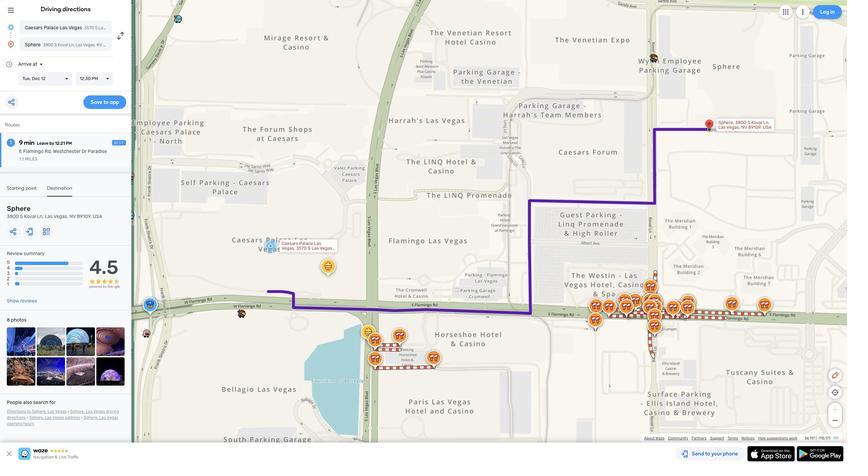 Task type: vqa. For each thing, say whether or not it's contained in the screenshot.
36.117 | -115.171
yes



Task type: describe. For each thing, give the bounding box(es) containing it.
sphere, las vegas opening hours link
[[7, 415, 118, 426]]

ln, inside sphere, 3800 s koval ln, las vegas, nv 89109, usa
[[764, 120, 770, 125]]

miles
[[25, 157, 38, 162]]

image 4 of sphere, las vegas image
[[96, 327, 125, 356]]

support link
[[711, 436, 725, 441]]

hours
[[23, 422, 34, 426]]

0 horizontal spatial usa
[[93, 214, 102, 219]]

clock image
[[5, 60, 13, 68]]

s inside sphere, 3800 s koval ln, las vegas, nv 89109, usa
[[748, 120, 751, 125]]

0 vertical spatial usa
[[117, 43, 125, 47]]

-
[[818, 436, 820, 441]]

partners
[[692, 436, 707, 441]]

0 vertical spatial sphere 3800 s koval ln, las vegas, nv 89109, usa
[[25, 42, 125, 48]]

search
[[33, 400, 48, 406]]

image 3 of sphere, las vegas image
[[66, 327, 95, 356]]

las inside button
[[60, 25, 68, 31]]

routes
[[5, 122, 20, 128]]

terms
[[728, 436, 739, 441]]

work
[[790, 436, 798, 441]]

caesars palace las vegas button
[[20, 20, 112, 34]]

image 2 of sphere, las vegas image
[[37, 327, 65, 356]]

show
[[7, 298, 19, 304]]

12:30 pm list box
[[76, 72, 113, 86]]

caesars
[[25, 25, 43, 31]]

0 horizontal spatial ln,
[[37, 214, 44, 219]]

community link
[[669, 436, 689, 441]]

las inside sphere, 3800 s koval ln, las vegas, nv 89109, usa
[[719, 125, 726, 130]]

115.171
[[820, 436, 831, 441]]

4.5
[[89, 256, 119, 279]]

terms link
[[728, 436, 739, 441]]

zoom out image
[[832, 416, 840, 425]]

for
[[49, 400, 56, 406]]

0 horizontal spatial vegas,
[[54, 214, 68, 219]]

0 vertical spatial ln,
[[69, 43, 75, 47]]

current location image
[[7, 23, 15, 31]]

destination button
[[47, 185, 72, 197]]

opening
[[7, 422, 22, 426]]

reviews
[[20, 298, 37, 304]]

flamingo
[[23, 149, 44, 154]]

9
[[19, 139, 23, 147]]

about waze link
[[645, 436, 665, 441]]

3
[[7, 271, 10, 276]]

sphere, las vegas address
[[29, 415, 80, 420]]

summary
[[24, 251, 45, 257]]

photos
[[11, 317, 27, 323]]

support
[[711, 436, 725, 441]]

nv inside sphere, 3800 s koval ln, las vegas, nv 89109, usa
[[742, 125, 748, 130]]

0 horizontal spatial 89109,
[[77, 214, 92, 219]]

1 horizontal spatial vegas,
[[83, 43, 96, 47]]

directions inside sphere, las vegas driving directions
[[7, 415, 26, 420]]

westchester
[[53, 149, 81, 154]]

navigation
[[33, 455, 54, 460]]

driving
[[106, 409, 119, 414]]

arrive at
[[18, 61, 37, 67]]

dec
[[32, 76, 40, 81]]

palace
[[44, 25, 59, 31]]

to
[[27, 409, 31, 414]]

0 vertical spatial sphere
[[25, 42, 41, 48]]

pm inside 9 min leave by 12:21 pm
[[66, 141, 72, 146]]

starting point
[[7, 185, 37, 191]]

0 vertical spatial nv
[[97, 43, 102, 47]]

&
[[55, 455, 58, 460]]

people also search for
[[7, 400, 56, 406]]

caesars palace las vegas
[[25, 25, 82, 31]]

also
[[23, 400, 32, 406]]

arrive
[[18, 61, 32, 67]]

1 vertical spatial sphere 3800 s koval ln, las vegas, nv 89109, usa
[[7, 204, 102, 219]]

89109, inside sphere, 3800 s koval ln, las vegas, nv 89109, usa
[[749, 125, 762, 130]]

sphere, for sphere, las vegas address
[[29, 415, 44, 420]]

zoom in image
[[832, 405, 840, 414]]

12:21
[[55, 141, 65, 146]]

las inside sphere, las vegas driving directions
[[86, 409, 93, 414]]

partners link
[[692, 436, 707, 441]]

x image
[[5, 450, 13, 458]]

vegas inside button
[[69, 25, 82, 31]]

location image
[[7, 40, 15, 48]]

address
[[65, 415, 80, 420]]

e
[[19, 149, 22, 154]]

waze
[[656, 436, 665, 441]]

leave
[[37, 141, 49, 146]]

point
[[26, 185, 37, 191]]

image 8 of sphere, las vegas image
[[96, 357, 125, 386]]

suggestions
[[767, 436, 789, 441]]

1 horizontal spatial koval
[[58, 43, 68, 47]]

dr
[[82, 149, 87, 154]]



Task type: locate. For each thing, give the bounding box(es) containing it.
vegas for sphere, las vegas address
[[53, 415, 64, 420]]

navigation & live traffic
[[33, 455, 79, 460]]

sphere, for sphere, 3800 s koval ln, las vegas, nv 89109, usa
[[719, 120, 735, 125]]

1 horizontal spatial s
[[54, 43, 57, 47]]

12:30
[[80, 76, 91, 81]]

directions to sphere, las vegas link
[[7, 409, 67, 414]]

0 horizontal spatial pm
[[66, 141, 72, 146]]

pm right the 12:30 in the top left of the page
[[92, 76, 98, 81]]

paradise
[[88, 149, 107, 154]]

0 vertical spatial 1
[[10, 140, 12, 145]]

2 vertical spatial ln,
[[37, 214, 44, 219]]

1 horizontal spatial 89109,
[[103, 43, 116, 47]]

1 horizontal spatial 1
[[10, 140, 12, 145]]

1 horizontal spatial ln,
[[69, 43, 75, 47]]

1 vertical spatial 3800
[[736, 120, 747, 125]]

36.117
[[805, 436, 815, 441]]

2 vertical spatial usa
[[93, 214, 102, 219]]

2 horizontal spatial 3800
[[736, 120, 747, 125]]

vegas inside sphere, las vegas opening hours
[[107, 415, 118, 420]]

|
[[816, 436, 817, 441]]

at
[[33, 61, 37, 67]]

1 vertical spatial ln,
[[764, 120, 770, 125]]

2 vertical spatial s
[[20, 214, 23, 219]]

usa
[[117, 43, 125, 47], [763, 125, 772, 130], [93, 214, 102, 219]]

directions to sphere, las vegas
[[7, 409, 67, 414]]

sphere,
[[719, 120, 735, 125], [32, 409, 47, 414], [70, 409, 85, 414], [29, 415, 44, 420], [84, 415, 98, 420]]

live
[[59, 455, 66, 460]]

1 vertical spatial nv
[[742, 125, 748, 130]]

rd,
[[45, 149, 52, 154]]

directions down 'directions'
[[7, 415, 26, 420]]

sphere, las vegas address link
[[29, 415, 80, 420]]

vegas,
[[83, 43, 96, 47], [727, 125, 741, 130], [54, 214, 68, 219]]

vegas inside sphere, las vegas driving directions
[[93, 409, 105, 414]]

image 7 of sphere, las vegas image
[[66, 357, 95, 386]]

driving
[[41, 5, 61, 13]]

vegas, inside sphere, 3800 s koval ln, las vegas, nv 89109, usa
[[727, 125, 741, 130]]

0 horizontal spatial koval
[[24, 214, 36, 219]]

2
[[7, 276, 10, 282]]

sphere, las vegas driving directions link
[[7, 409, 119, 420]]

sphere, las vegas opening hours
[[7, 415, 118, 426]]

sphere, for sphere, las vegas opening hours
[[84, 415, 98, 420]]

1 vertical spatial s
[[748, 120, 751, 125]]

0 horizontal spatial directions
[[7, 415, 26, 420]]

0 vertical spatial koval
[[58, 43, 68, 47]]

directions
[[7, 409, 26, 414]]

destination
[[47, 185, 72, 191]]

36.117 | -115.171
[[805, 436, 831, 441]]

pm inside list box
[[92, 76, 98, 81]]

1 horizontal spatial nv
[[97, 43, 102, 47]]

usa inside sphere, 3800 s koval ln, las vegas, nv 89109, usa
[[763, 125, 772, 130]]

directions up caesars palace las vegas button
[[63, 5, 91, 13]]

3800 inside sphere, 3800 s koval ln, las vegas, nv 89109, usa
[[736, 120, 747, 125]]

tue, dec 12
[[22, 76, 46, 81]]

1 vertical spatial directions
[[7, 415, 26, 420]]

e flamingo rd, westchester dr paradise 1.1 miles
[[19, 149, 107, 162]]

12:30 pm
[[80, 76, 98, 81]]

1 vertical spatial pm
[[66, 141, 72, 146]]

2 vertical spatial vegas,
[[54, 214, 68, 219]]

8
[[7, 317, 10, 323]]

2 horizontal spatial ln,
[[764, 120, 770, 125]]

3800
[[43, 43, 53, 47], [736, 120, 747, 125], [7, 214, 19, 219]]

sphere, 3800 s koval ln, las vegas, nv 89109, usa
[[719, 120, 772, 130]]

las
[[60, 25, 68, 31], [76, 43, 82, 47], [719, 125, 726, 130], [45, 214, 53, 219], [48, 409, 54, 414], [86, 409, 93, 414], [45, 415, 52, 420], [99, 415, 106, 420]]

0 vertical spatial 3800
[[43, 43, 53, 47]]

directions
[[63, 5, 91, 13], [7, 415, 26, 420]]

how suggestions work link
[[759, 436, 798, 441]]

1 down 3
[[7, 282, 9, 287]]

1 vertical spatial sphere
[[7, 204, 31, 213]]

sphere
[[25, 42, 41, 48], [7, 204, 31, 213]]

2 vertical spatial koval
[[24, 214, 36, 219]]

1 vertical spatial 89109,
[[749, 125, 762, 130]]

review
[[7, 251, 23, 257]]

1 horizontal spatial usa
[[117, 43, 125, 47]]

starting point button
[[7, 185, 37, 196]]

2 horizontal spatial s
[[748, 120, 751, 125]]

2 horizontal spatial 89109,
[[749, 125, 762, 130]]

pencil image
[[832, 371, 840, 380]]

s
[[54, 43, 57, 47], [748, 120, 751, 125], [20, 214, 23, 219]]

about
[[645, 436, 655, 441]]

0 vertical spatial vegas,
[[83, 43, 96, 47]]

2 horizontal spatial nv
[[742, 125, 748, 130]]

community
[[669, 436, 689, 441]]

notices
[[742, 436, 755, 441]]

sphere 3800 s koval ln, las vegas, nv 89109, usa down destination button
[[7, 204, 102, 219]]

pm up westchester
[[66, 141, 72, 146]]

0 horizontal spatial 1
[[7, 282, 9, 287]]

vegas
[[69, 25, 82, 31], [55, 409, 67, 414], [93, 409, 105, 414], [53, 415, 64, 420], [107, 415, 118, 420]]

5 4 3 2 1
[[7, 260, 10, 287]]

2 vertical spatial 89109,
[[77, 214, 92, 219]]

koval inside sphere, 3800 s koval ln, las vegas, nv 89109, usa
[[752, 120, 763, 125]]

people
[[7, 400, 22, 406]]

1.1
[[19, 157, 24, 162]]

1 vertical spatial koval
[[752, 120, 763, 125]]

image 1 of sphere, las vegas image
[[7, 327, 35, 356]]

sphere, inside sphere, las vegas opening hours
[[84, 415, 98, 420]]

1
[[10, 140, 12, 145], [7, 282, 9, 287]]

nv
[[97, 43, 102, 47], [742, 125, 748, 130], [69, 214, 76, 219]]

5
[[7, 260, 10, 265]]

show reviews
[[7, 298, 37, 304]]

8 photos
[[7, 317, 27, 323]]

2 horizontal spatial koval
[[752, 120, 763, 125]]

review summary
[[7, 251, 45, 257]]

12
[[41, 76, 46, 81]]

1 vertical spatial vegas,
[[727, 125, 741, 130]]

0 vertical spatial pm
[[92, 76, 98, 81]]

1 inside 5 4 3 2 1
[[7, 282, 9, 287]]

1 left 9
[[10, 140, 12, 145]]

pm
[[92, 76, 98, 81], [66, 141, 72, 146]]

sphere, for sphere, las vegas driving directions
[[70, 409, 85, 414]]

link image
[[834, 435, 839, 441]]

las inside sphere, las vegas opening hours
[[99, 415, 106, 420]]

2 horizontal spatial vegas,
[[727, 125, 741, 130]]

0 horizontal spatial nv
[[69, 214, 76, 219]]

sphere, las vegas driving directions
[[7, 409, 119, 420]]

how
[[759, 436, 766, 441]]

sphere 3800 s koval ln, las vegas, nv 89109, usa
[[25, 42, 125, 48], [7, 204, 102, 219]]

sphere down the caesars
[[25, 42, 41, 48]]

image 6 of sphere, las vegas image
[[37, 357, 65, 386]]

89109,
[[103, 43, 116, 47], [749, 125, 762, 130], [77, 214, 92, 219]]

1 horizontal spatial pm
[[92, 76, 98, 81]]

min
[[24, 139, 35, 147]]

2 vertical spatial nv
[[69, 214, 76, 219]]

2 vertical spatial 3800
[[7, 214, 19, 219]]

0 vertical spatial 89109,
[[103, 43, 116, 47]]

driving directions
[[41, 5, 91, 13]]

9 min leave by 12:21 pm
[[19, 139, 72, 147]]

about waze community partners support terms notices how suggestions work
[[645, 436, 798, 441]]

tue, dec 12 list box
[[18, 72, 72, 86]]

koval
[[58, 43, 68, 47], [752, 120, 763, 125], [24, 214, 36, 219]]

traffic
[[67, 455, 79, 460]]

vegas for sphere, las vegas driving directions
[[93, 409, 105, 414]]

sphere, inside sphere, 3800 s koval ln, las vegas, nv 89109, usa
[[719, 120, 735, 125]]

sphere down 'starting point' button
[[7, 204, 31, 213]]

sphere 3800 s koval ln, las vegas, nv 89109, usa down caesars palace las vegas button
[[25, 42, 125, 48]]

0 vertical spatial s
[[54, 43, 57, 47]]

0 horizontal spatial 3800
[[7, 214, 19, 219]]

4
[[7, 265, 10, 271]]

1 vertical spatial 1
[[7, 282, 9, 287]]

vegas for sphere, las vegas opening hours
[[107, 415, 118, 420]]

0 horizontal spatial s
[[20, 214, 23, 219]]

0 vertical spatial directions
[[63, 5, 91, 13]]

1 horizontal spatial directions
[[63, 5, 91, 13]]

image 5 of sphere, las vegas image
[[7, 357, 35, 386]]

best
[[114, 141, 124, 145]]

1 horizontal spatial 3800
[[43, 43, 53, 47]]

2 horizontal spatial usa
[[763, 125, 772, 130]]

notices link
[[742, 436, 755, 441]]

sphere, inside sphere, las vegas driving directions
[[70, 409, 85, 414]]

starting
[[7, 185, 24, 191]]

tue,
[[22, 76, 31, 81]]

1 vertical spatial usa
[[763, 125, 772, 130]]

ln,
[[69, 43, 75, 47], [764, 120, 770, 125], [37, 214, 44, 219]]

by
[[49, 141, 54, 146]]



